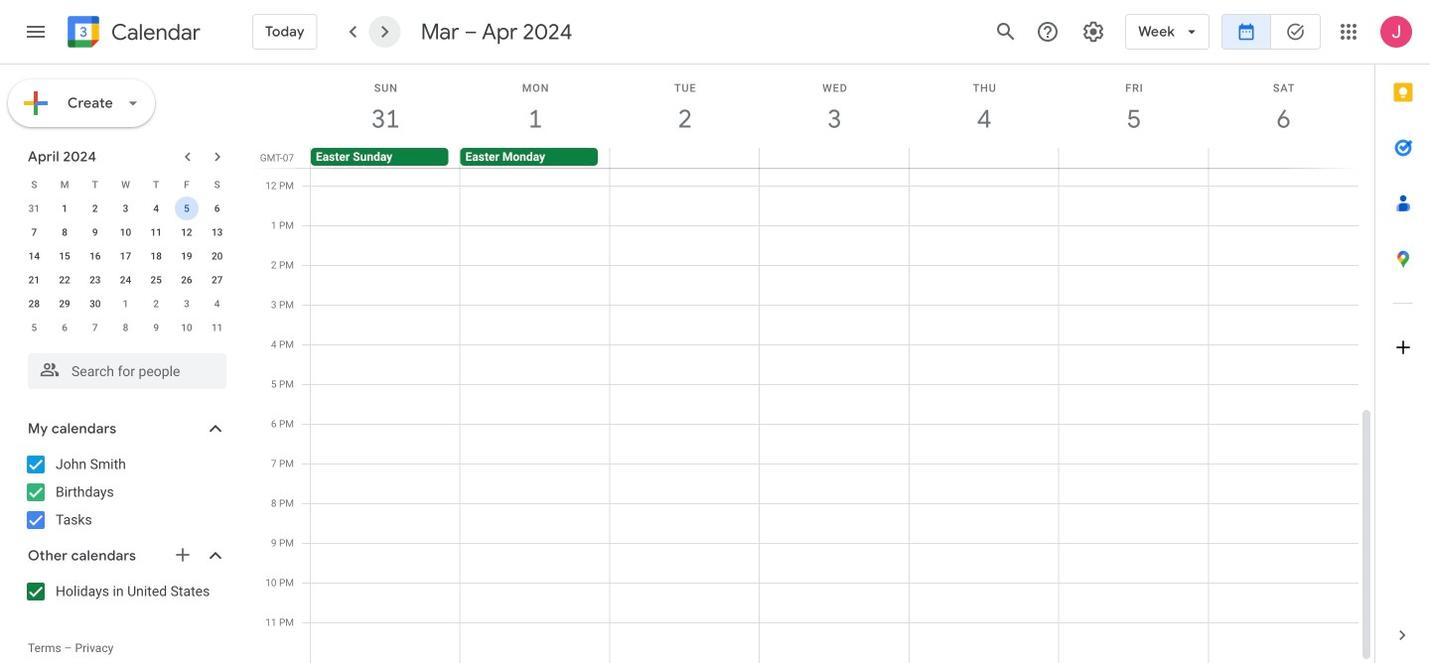 Task type: describe. For each thing, give the bounding box(es) containing it.
7 element
[[22, 221, 46, 244]]

30 element
[[83, 292, 107, 316]]

may 4 element
[[205, 292, 229, 316]]

may 9 element
[[144, 316, 168, 340]]

26 element
[[175, 268, 199, 292]]

10 element
[[114, 221, 138, 244]]

heading inside calendar element
[[107, 20, 201, 44]]

wednesday, april 3 element
[[760, 65, 910, 148]]

23 element
[[83, 268, 107, 292]]

saturday, april 6 element
[[1209, 65, 1359, 148]]

monday, april 1 element
[[461, 65, 610, 148]]

19 element
[[175, 244, 199, 268]]

my calendars list
[[4, 449, 246, 536]]

18 element
[[144, 244, 168, 268]]

may 8 element
[[114, 316, 138, 340]]

may 3 element
[[175, 292, 199, 316]]

14 element
[[22, 244, 46, 268]]

may 1 element
[[114, 292, 138, 316]]

17 element
[[114, 244, 138, 268]]

11 element
[[144, 221, 168, 244]]

21 element
[[22, 268, 46, 292]]

9 element
[[83, 221, 107, 244]]

27 element
[[205, 268, 229, 292]]

may 10 element
[[175, 316, 199, 340]]



Task type: locate. For each thing, give the bounding box(es) containing it.
grid
[[254, 65, 1375, 664]]

row
[[302, 148, 1375, 168], [19, 173, 232, 197], [19, 197, 232, 221], [19, 221, 232, 244], [19, 244, 232, 268], [19, 268, 232, 292], [19, 292, 232, 316], [19, 316, 232, 340]]

15 element
[[53, 244, 77, 268]]

heading
[[107, 20, 201, 44]]

Search for people text field
[[40, 354, 215, 389]]

may 6 element
[[53, 316, 77, 340]]

2 element
[[83, 197, 107, 221]]

row group
[[19, 197, 232, 340]]

1 element
[[53, 197, 77, 221]]

may 11 element
[[205, 316, 229, 340]]

march 31 element
[[22, 197, 46, 221]]

may 7 element
[[83, 316, 107, 340]]

cell
[[610, 148, 760, 168], [760, 148, 909, 168], [909, 148, 1059, 168], [1059, 148, 1208, 168], [1208, 148, 1358, 168], [171, 197, 202, 221]]

add other calendars image
[[173, 545, 193, 565]]

tab list
[[1376, 65, 1431, 608]]

8 element
[[53, 221, 77, 244]]

april 2024 grid
[[19, 173, 232, 340]]

29 element
[[53, 292, 77, 316]]

sunday, march 31 element
[[311, 65, 461, 148]]

main drawer image
[[24, 20, 48, 44]]

12 element
[[175, 221, 199, 244]]

28 element
[[22, 292, 46, 316]]

24 element
[[114, 268, 138, 292]]

16 element
[[83, 244, 107, 268]]

may 2 element
[[144, 292, 168, 316]]

3 element
[[114, 197, 138, 221]]

may 5 element
[[22, 316, 46, 340]]

13 element
[[205, 221, 229, 244]]

6 element
[[205, 197, 229, 221]]

4 element
[[144, 197, 168, 221]]

tuesday, april 2 element
[[610, 65, 760, 148]]

cell inside april 2024 grid
[[171, 197, 202, 221]]

None search field
[[0, 346, 246, 389]]

20 element
[[205, 244, 229, 268]]

22 element
[[53, 268, 77, 292]]

calendar element
[[64, 12, 201, 56]]

5 element
[[175, 197, 199, 221]]

settings menu image
[[1082, 20, 1106, 44]]

25 element
[[144, 268, 168, 292]]

friday, april 5 element
[[1060, 65, 1209, 148]]



Task type: vqa. For each thing, say whether or not it's contained in the screenshot.
a in the button
no



